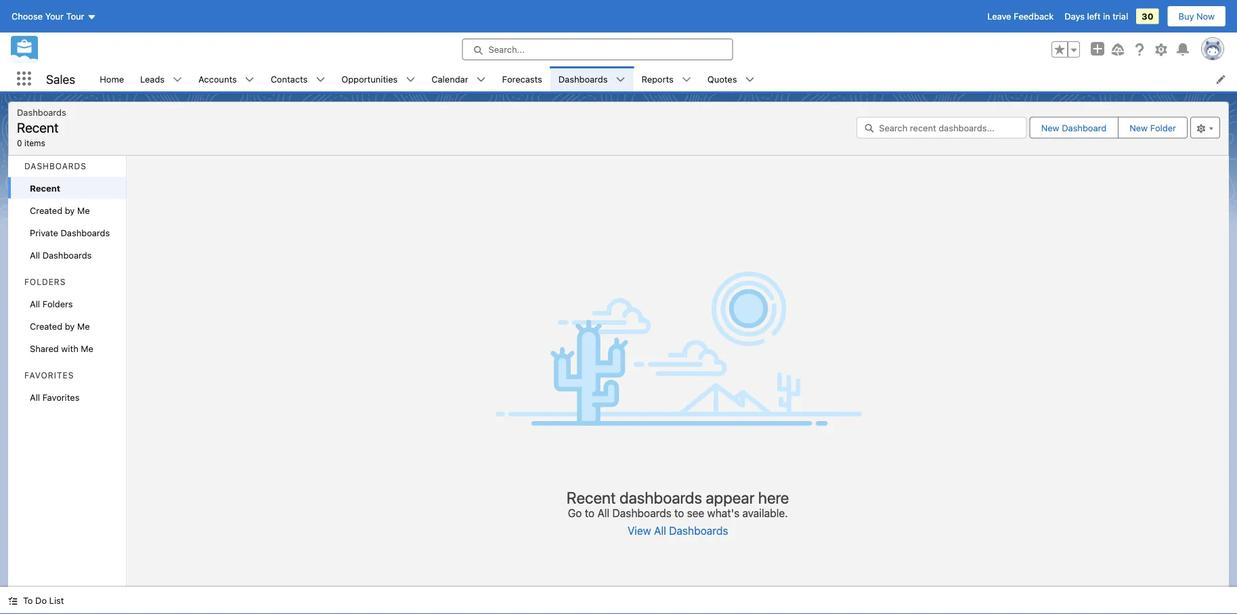 Task type: locate. For each thing, give the bounding box(es) containing it.
your
[[45, 11, 64, 21]]

0 vertical spatial me
[[77, 205, 90, 215]]

text default image right accounts
[[245, 75, 255, 84]]

4 text default image from the left
[[682, 75, 692, 84]]

text default image
[[173, 75, 182, 84], [316, 75, 325, 84], [616, 75, 626, 84], [682, 75, 692, 84], [746, 75, 755, 84]]

1 new from the left
[[1042, 123, 1060, 133]]

quotes list item
[[700, 66, 763, 91]]

2 vertical spatial recent
[[567, 488, 616, 507]]

all for all folders
[[30, 299, 40, 309]]

created up shared
[[30, 321, 62, 331]]

created by me down recent link
[[30, 205, 90, 215]]

to left see
[[675, 507, 685, 520]]

text default image for dashboards
[[616, 75, 626, 84]]

search...
[[489, 44, 525, 55]]

2 created by me from the top
[[30, 321, 90, 331]]

1 created by me from the top
[[30, 205, 90, 215]]

1 created by me link from the top
[[8, 199, 126, 222]]

new dashboard button
[[1031, 118, 1118, 138]]

1 vertical spatial created by me
[[30, 321, 90, 331]]

shared with me
[[30, 344, 93, 354]]

folders
[[24, 277, 66, 287], [42, 299, 73, 309]]

all inside 'all dashboards' "link"
[[30, 250, 40, 260]]

dashboards
[[559, 74, 608, 84], [17, 107, 66, 117], [24, 162, 87, 171], [61, 228, 110, 238], [42, 250, 92, 260], [613, 507, 672, 520], [670, 524, 729, 537]]

favorites
[[24, 371, 74, 380], [42, 392, 80, 402]]

favorites down shared with me
[[42, 392, 80, 402]]

all down shared
[[30, 392, 40, 402]]

text default image inside reports list item
[[682, 75, 692, 84]]

dashboards down private dashboards link
[[42, 250, 92, 260]]

0 vertical spatial folders
[[24, 277, 66, 287]]

2 text default image from the left
[[316, 75, 325, 84]]

all down 'private'
[[30, 250, 40, 260]]

text default image
[[245, 75, 255, 84], [406, 75, 416, 84], [477, 75, 486, 84], [8, 597, 18, 606]]

2 vertical spatial me
[[81, 344, 93, 354]]

1 vertical spatial me
[[77, 321, 90, 331]]

dashboards list item
[[551, 66, 634, 91]]

choose
[[12, 11, 43, 21]]

accounts
[[199, 74, 237, 84]]

to
[[585, 507, 595, 520], [675, 507, 685, 520]]

text default image for calendar
[[477, 75, 486, 84]]

dashboards up 'all dashboards' "link"
[[61, 228, 110, 238]]

all folders link
[[8, 293, 126, 315]]

me for with
[[77, 321, 90, 331]]

new for new folder
[[1130, 123, 1149, 133]]

all folders
[[30, 299, 73, 309]]

1 vertical spatial created
[[30, 321, 62, 331]]

1 vertical spatial created by me link
[[8, 315, 126, 337]]

by up with
[[65, 321, 75, 331]]

do
[[35, 596, 47, 606]]

me up with
[[77, 321, 90, 331]]

created
[[30, 205, 62, 215], [30, 321, 62, 331]]

to right go
[[585, 507, 595, 520]]

items
[[24, 138, 45, 148]]

created by me link for with
[[8, 315, 126, 337]]

recent dashboards appear here go to all dashboards to see what's available. view all dashboards
[[567, 488, 790, 537]]

text default image right 'reports'
[[682, 75, 692, 84]]

created by me up shared with me
[[30, 321, 90, 331]]

all for all favorites
[[30, 392, 40, 402]]

appear
[[706, 488, 755, 507]]

folders up all folders
[[24, 277, 66, 287]]

shared with me link
[[8, 337, 126, 360]]

text default image inside 'calendar' list item
[[477, 75, 486, 84]]

buy
[[1179, 11, 1195, 21]]

created by me link up with
[[8, 315, 126, 337]]

1 text default image from the left
[[173, 75, 182, 84]]

new left dashboard
[[1042, 123, 1060, 133]]

leads list item
[[132, 66, 190, 91]]

recent
[[17, 119, 59, 135], [30, 183, 60, 193], [567, 488, 616, 507]]

text default image inside 'leads' list item
[[173, 75, 182, 84]]

folders up shared with me
[[42, 299, 73, 309]]

me right with
[[81, 344, 93, 354]]

dashboards up view
[[613, 507, 672, 520]]

all dashboards
[[30, 250, 92, 260]]

all inside all favorites link
[[30, 392, 40, 402]]

5 text default image from the left
[[746, 75, 755, 84]]

0 horizontal spatial new
[[1042, 123, 1060, 133]]

new inside button
[[1130, 123, 1149, 133]]

in
[[1104, 11, 1111, 21]]

by
[[65, 205, 75, 215], [65, 321, 75, 331]]

created by me
[[30, 205, 90, 215], [30, 321, 90, 331]]

created by me link
[[8, 199, 126, 222], [8, 315, 126, 337]]

1 by from the top
[[65, 205, 75, 215]]

text default image left the calendar
[[406, 75, 416, 84]]

contacts list item
[[263, 66, 334, 91]]

private dashboards
[[30, 228, 110, 238]]

by up private dashboards
[[65, 205, 75, 215]]

1 horizontal spatial to
[[675, 507, 685, 520]]

text default image for opportunities
[[406, 75, 416, 84]]

sales
[[46, 72, 75, 86]]

new inside new dashboard button
[[1042, 123, 1060, 133]]

recent for recent dashboards appear here go to all dashboards to see what's available. view all dashboards
[[567, 488, 616, 507]]

text default image right leads
[[173, 75, 182, 84]]

text default image inside contacts list item
[[316, 75, 325, 84]]

now
[[1197, 11, 1216, 21]]

opportunities link
[[334, 66, 406, 91]]

text default image left to
[[8, 597, 18, 606]]

all up shared
[[30, 299, 40, 309]]

0
[[17, 138, 22, 148]]

text default image inside the dashboards list item
[[616, 75, 626, 84]]

1 vertical spatial by
[[65, 321, 75, 331]]

0 vertical spatial recent
[[17, 119, 59, 135]]

feedback
[[1014, 11, 1054, 21]]

text default image for quotes
[[746, 75, 755, 84]]

text default image for contacts
[[316, 75, 325, 84]]

contacts
[[271, 74, 308, 84]]

new
[[1042, 123, 1060, 133], [1130, 123, 1149, 133]]

text default image inside opportunities list item
[[406, 75, 416, 84]]

recent link
[[8, 177, 126, 199]]

1 horizontal spatial new
[[1130, 123, 1149, 133]]

1 to from the left
[[585, 507, 595, 520]]

text default image inside "accounts" list item
[[245, 75, 255, 84]]

3 text default image from the left
[[616, 75, 626, 84]]

calendar
[[432, 74, 469, 84]]

Search recent dashboards... text field
[[857, 117, 1028, 139]]

me
[[77, 205, 90, 215], [77, 321, 90, 331], [81, 344, 93, 354]]

group
[[1052, 41, 1081, 58]]

all
[[30, 250, 40, 260], [30, 299, 40, 309], [30, 392, 40, 402], [598, 507, 610, 520], [655, 524, 667, 537]]

0 vertical spatial by
[[65, 205, 75, 215]]

trial
[[1113, 11, 1129, 21]]

0 vertical spatial created by me
[[30, 205, 90, 215]]

2 new from the left
[[1130, 123, 1149, 133]]

2 created by me link from the top
[[8, 315, 126, 337]]

0 horizontal spatial to
[[585, 507, 595, 520]]

list
[[92, 66, 1238, 91]]

accounts link
[[190, 66, 245, 91]]

created by me link for dashboards
[[8, 199, 126, 222]]

created up 'private'
[[30, 205, 62, 215]]

created by me link up private dashboards
[[8, 199, 126, 222]]

0 vertical spatial created
[[30, 205, 62, 215]]

reports list item
[[634, 66, 700, 91]]

leads
[[140, 74, 165, 84]]

text default image right contacts
[[316, 75, 325, 84]]

all right go
[[598, 507, 610, 520]]

tour
[[66, 11, 84, 21]]

1 vertical spatial recent
[[30, 183, 60, 193]]

recent inside recent link
[[30, 183, 60, 193]]

opportunities list item
[[334, 66, 424, 91]]

new left folder
[[1130, 123, 1149, 133]]

go
[[568, 507, 582, 520]]

available.
[[743, 507, 788, 520]]

favorites up all favorites
[[24, 371, 74, 380]]

quotes link
[[700, 66, 746, 91]]

text default image right the quotes
[[746, 75, 755, 84]]

2 created from the top
[[30, 321, 62, 331]]

dashboards inside "link"
[[42, 250, 92, 260]]

text default image right the calendar
[[477, 75, 486, 84]]

text default image inside quotes list item
[[746, 75, 755, 84]]

me up private dashboards
[[77, 205, 90, 215]]

choose your tour
[[12, 11, 84, 21]]

opportunities
[[342, 74, 398, 84]]

2 by from the top
[[65, 321, 75, 331]]

0 vertical spatial created by me link
[[8, 199, 126, 222]]

view all dashboards button
[[627, 520, 729, 542]]

1 created from the top
[[30, 205, 62, 215]]

recent inside recent dashboards appear here go to all dashboards to see what's available. view all dashboards
[[567, 488, 616, 507]]

reports link
[[634, 66, 682, 91]]

dashboards down search... button
[[559, 74, 608, 84]]

2 to from the left
[[675, 507, 685, 520]]

text default image left reports link
[[616, 75, 626, 84]]

see
[[687, 507, 705, 520]]

new folder button
[[1119, 117, 1188, 139]]

calendar list item
[[424, 66, 494, 91]]

search... button
[[462, 39, 733, 60]]

buy now button
[[1168, 5, 1227, 27]]

forecasts
[[502, 74, 543, 84]]



Task type: vqa. For each thing, say whether or not it's contained in the screenshot.
"Days"
yes



Task type: describe. For each thing, give the bounding box(es) containing it.
created by me for with
[[30, 321, 90, 331]]

all favorites
[[30, 392, 80, 402]]

all favorites link
[[8, 386, 126, 409]]

shared
[[30, 344, 59, 354]]

to
[[23, 596, 33, 606]]

private dashboards link
[[8, 222, 126, 244]]

me for dashboards
[[77, 205, 90, 215]]

buy now
[[1179, 11, 1216, 21]]

leave feedback
[[988, 11, 1054, 21]]

dashboards inside list item
[[559, 74, 608, 84]]

left
[[1088, 11, 1101, 21]]

new folder
[[1130, 123, 1177, 133]]

folder
[[1151, 123, 1177, 133]]

accounts list item
[[190, 66, 263, 91]]

dashboards up recent link
[[24, 162, 87, 171]]

created by me for dashboards
[[30, 205, 90, 215]]

1 vertical spatial folders
[[42, 299, 73, 309]]

30
[[1142, 11, 1154, 21]]

home
[[100, 74, 124, 84]]

dashboards up items
[[17, 107, 66, 117]]

home link
[[92, 66, 132, 91]]

text default image inside the 'to do list' button
[[8, 597, 18, 606]]

leave feedback link
[[988, 11, 1054, 21]]

all for all dashboards
[[30, 250, 40, 260]]

view
[[628, 524, 652, 537]]

days left in trial
[[1065, 11, 1129, 21]]

leads link
[[132, 66, 173, 91]]

text default image for accounts
[[245, 75, 255, 84]]

recent for recent
[[30, 183, 60, 193]]

created for shared
[[30, 321, 62, 331]]

leave
[[988, 11, 1012, 21]]

dashboards link
[[551, 66, 616, 91]]

forecasts link
[[494, 66, 551, 91]]

contacts link
[[263, 66, 316, 91]]

quotes
[[708, 74, 738, 84]]

new dashboard
[[1042, 123, 1107, 133]]

recent inside dashboards recent 0 items
[[17, 119, 59, 135]]

to do list button
[[0, 587, 72, 615]]

all right view
[[655, 524, 667, 537]]

all dashboards link
[[8, 244, 126, 266]]

list containing home
[[92, 66, 1238, 91]]

list
[[49, 596, 64, 606]]

calendar link
[[424, 66, 477, 91]]

text default image for reports
[[682, 75, 692, 84]]

dashboard
[[1063, 123, 1107, 133]]

0 vertical spatial favorites
[[24, 371, 74, 380]]

reports
[[642, 74, 674, 84]]

me inside "link"
[[81, 344, 93, 354]]

days
[[1065, 11, 1085, 21]]

with
[[61, 344, 78, 354]]

created for private
[[30, 205, 62, 215]]

what's
[[708, 507, 740, 520]]

new for new dashboard
[[1042, 123, 1060, 133]]

private
[[30, 228, 58, 238]]

to do list
[[23, 596, 64, 606]]

choose your tour button
[[11, 5, 97, 27]]

by for all folders
[[65, 321, 75, 331]]

by for recent
[[65, 205, 75, 215]]

dashboards recent 0 items
[[17, 107, 66, 148]]

1 vertical spatial favorites
[[42, 392, 80, 402]]

here
[[759, 488, 790, 507]]

text default image for leads
[[173, 75, 182, 84]]

dashboards down see
[[670, 524, 729, 537]]

dashboards
[[620, 488, 703, 507]]



